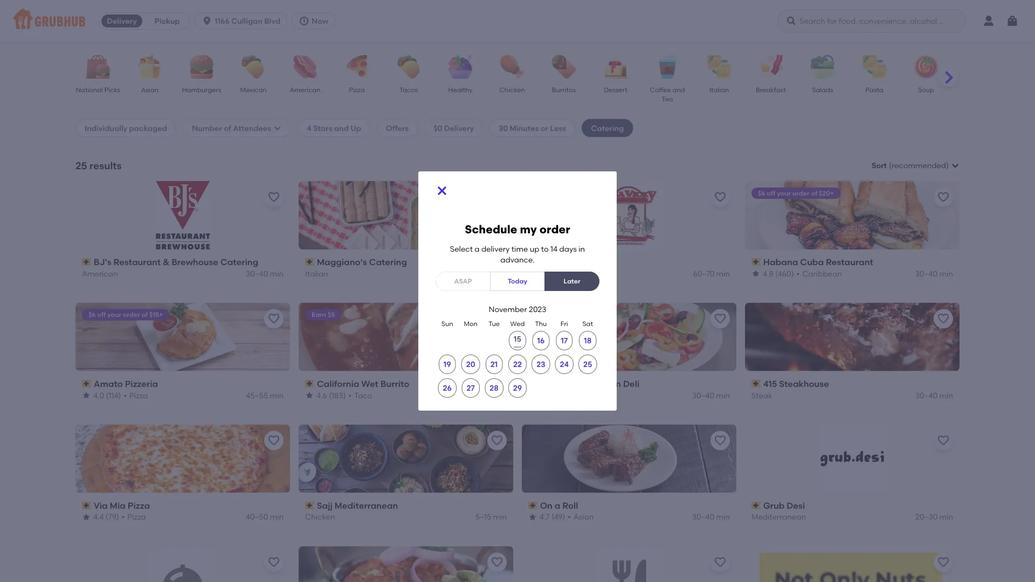 Task type: locate. For each thing, give the bounding box(es) containing it.
subscription pass image left via
[[82, 502, 92, 510]]

19 button
[[439, 355, 456, 374]]

25 for 25 results
[[76, 160, 87, 172]]

2 vertical spatial mediterranean
[[752, 513, 807, 522]]

0 horizontal spatial mediterranean
[[335, 501, 398, 511]]

(460)
[[776, 269, 794, 278]]

american image
[[286, 55, 324, 79]]

chicken down sajj
[[305, 513, 335, 522]]

off for amato
[[97, 311, 106, 319]]

mediterranean for sajj
[[335, 501, 398, 511]]

delivery
[[482, 244, 510, 254]]

subscription pass image for via mia pizza
[[82, 502, 92, 510]]

4.8
[[763, 269, 774, 278]]

24 button
[[555, 355, 574, 374]]

of for amato pizzeria
[[142, 311, 148, 319]]

up
[[351, 123, 362, 133]]

of left the $20+
[[812, 189, 818, 197]]

(49)
[[552, 513, 565, 522]]

american down american image
[[290, 86, 321, 94]]

120–130 min
[[464, 269, 507, 278]]

subscription pass image inside sajj mediterranean link
[[305, 502, 315, 510]]

stars
[[313, 123, 333, 133]]

later button
[[545, 272, 600, 291]]

0 vertical spatial subscription pass image
[[529, 258, 538, 266]]

keilabasa logo image
[[595, 547, 664, 583]]

a right select
[[475, 244, 480, 254]]

mia
[[110, 501, 126, 511]]

21
[[491, 360, 498, 369]]

• for pizzeria
[[124, 391, 127, 400]]

svg image
[[787, 16, 797, 26], [436, 185, 449, 198]]

1 vertical spatial subscription pass image
[[82, 380, 92, 388]]

1 vertical spatial • pizza
[[122, 513, 146, 522]]

sajj
[[317, 501, 333, 511]]

0 vertical spatial mediterranean
[[558, 379, 622, 389]]

chicken
[[500, 86, 525, 94], [305, 513, 335, 522]]

main navigation navigation
[[0, 0, 1036, 42]]

0 vertical spatial 25
[[76, 160, 87, 172]]

your left $15+
[[107, 311, 121, 319]]

1 vertical spatial mediterranean
[[335, 501, 398, 511]]

cell
[[506, 331, 530, 351]]

amato pizzeria link
[[82, 378, 284, 390]]

asap
[[455, 278, 472, 285]]

subscription pass image for 415 steakhouse
[[752, 380, 762, 388]]

30–40 inside 365 mediterranean deli 30–40 min
[[693, 391, 715, 400]]

subscription pass image inside bj's restaurant & brewhouse catering link
[[82, 258, 92, 266]]

min for bj's restaurant & brewhouse catering
[[270, 269, 284, 278]]

desi
[[787, 501, 806, 511]]

• asian
[[568, 513, 594, 522]]

1 vertical spatial 25
[[584, 360, 593, 369]]

• pizza for pizzeria
[[124, 391, 148, 400]]

restaurant
[[114, 257, 161, 267], [827, 257, 874, 267]]

0 vertical spatial asian
[[141, 86, 159, 94]]

• pizza down the pizzeria
[[124, 391, 148, 400]]

maggiano's
[[317, 257, 367, 267]]

0 vertical spatial order
[[793, 189, 810, 197]]

mediterranean down '25' "button"
[[558, 379, 622, 389]]

• pizza for mia
[[122, 513, 146, 522]]

grub desi logo image
[[819, 425, 887, 493]]

1 vertical spatial of
[[812, 189, 818, 197]]

1 restaurant from the left
[[114, 257, 161, 267]]

mexican down "to"
[[529, 269, 559, 278]]

subscription pass image inside on a roll "link"
[[529, 502, 538, 510]]

order left the $20+
[[793, 189, 810, 197]]

19
[[444, 360, 451, 369]]

0 vertical spatial your
[[778, 189, 791, 197]]

$0 delivery
[[434, 123, 474, 133]]

0 vertical spatial mexican
[[240, 86, 267, 94]]

star icon image left 4.4
[[82, 513, 91, 522]]

18 button
[[580, 331, 597, 351]]

pizza right mia
[[128, 501, 150, 511]]

0 horizontal spatial restaurant
[[114, 257, 161, 267]]

subscription pass image for on a roll
[[529, 502, 538, 510]]

asian image
[[131, 55, 169, 79]]

mediterranean inside 365 mediterranean deli 30–40 min
[[558, 379, 622, 389]]

november 2023
[[489, 305, 547, 314]]

svg image
[[1007, 15, 1020, 28], [202, 16, 213, 26], [299, 16, 310, 26], [274, 124, 282, 132]]

2 vertical spatial order
[[123, 311, 140, 319]]

mon
[[464, 320, 478, 328]]

•
[[797, 269, 800, 278], [124, 391, 127, 400], [349, 391, 352, 400], [122, 513, 125, 522], [568, 513, 571, 522]]

0 horizontal spatial asian
[[141, 86, 159, 94]]

pickup button
[[145, 12, 190, 30]]

a inside "link"
[[555, 501, 561, 511]]

0 horizontal spatial off
[[97, 311, 106, 319]]

• right (79)
[[122, 513, 125, 522]]

$6 off your order of $15+
[[88, 311, 163, 319]]

0 vertical spatial svg image
[[787, 16, 797, 26]]

and
[[673, 86, 686, 94], [334, 123, 349, 133]]

5–15 min
[[476, 513, 507, 522]]

burritos
[[552, 86, 576, 94]]

60–70
[[694, 269, 715, 278]]

subscription pass image up steak
[[752, 380, 762, 388]]

maggiano's catering link
[[305, 256, 507, 268]]

italian down "maggiano's"
[[305, 269, 328, 278]]

1 horizontal spatial svg image
[[787, 16, 797, 26]]

casa vicky logo image
[[595, 181, 664, 250]]

1 horizontal spatial 25
[[584, 360, 593, 369]]

1 vertical spatial off
[[97, 311, 106, 319]]

• pizza down via mia pizza
[[122, 513, 146, 522]]

delivery left pickup
[[107, 16, 137, 26]]

subscription pass image inside amato pizzeria link
[[82, 380, 92, 388]]

• pizza
[[124, 391, 148, 400], [122, 513, 146, 522]]

restaurant up caribbean in the right of the page
[[827, 257, 874, 267]]

subscription pass image inside the via mia pizza "link"
[[82, 502, 92, 510]]

2 horizontal spatial catering
[[591, 123, 624, 133]]

0 vertical spatial $6
[[759, 189, 766, 197]]

of right number
[[224, 123, 231, 133]]

your left the $20+
[[778, 189, 791, 197]]

$0
[[434, 123, 443, 133]]

0 horizontal spatial mexican
[[240, 86, 267, 94]]

save this restaurant image for keilabasa logo at the bottom
[[714, 556, 727, 569]]

not only nuts logo image
[[759, 547, 947, 583]]

4.0 (114)
[[93, 391, 121, 400]]

1 horizontal spatial your
[[778, 189, 791, 197]]

a for roll
[[555, 501, 561, 511]]

off for habana
[[767, 189, 776, 197]]

subscription pass image inside habana cuba restaurant link
[[752, 258, 762, 266]]

14
[[551, 244, 558, 254]]

mediterranean right sajj
[[335, 501, 398, 511]]

0 vertical spatial delivery
[[107, 16, 137, 26]]

1 vertical spatial your
[[107, 311, 121, 319]]

subscription pass image left habana at the top right of the page
[[752, 258, 762, 266]]

today
[[508, 278, 528, 285]]

1 horizontal spatial subscription pass image
[[529, 258, 538, 266]]

1 vertical spatial chicken
[[305, 513, 335, 522]]

subscription pass image for habana cuba restaurant
[[752, 258, 762, 266]]

subscription pass image inside maggiano's catering link
[[305, 258, 315, 266]]

catering right "maggiano's"
[[369, 257, 407, 267]]

2 horizontal spatial order
[[793, 189, 810, 197]]

0 vertical spatial a
[[475, 244, 480, 254]]

0 horizontal spatial subscription pass image
[[82, 380, 92, 388]]

tacos
[[400, 86, 418, 94]]

star icon image for california
[[305, 391, 314, 400]]

catering down "dessert"
[[591, 123, 624, 133]]

1 horizontal spatial american
[[290, 86, 321, 94]]

habana cuba restaurant
[[764, 257, 874, 267]]

0 horizontal spatial chicken
[[305, 513, 335, 522]]

1 vertical spatial asian
[[574, 513, 594, 522]]

1 horizontal spatial asian
[[574, 513, 594, 522]]

1 vertical spatial $6
[[88, 311, 96, 319]]

2 horizontal spatial mediterranean
[[752, 513, 807, 522]]

delivery right $0
[[444, 123, 474, 133]]

star icon image left the 4.6 at the left of the page
[[305, 391, 314, 400]]

30–40
[[246, 269, 268, 278], [916, 269, 938, 278], [469, 391, 492, 400], [693, 391, 715, 400], [916, 391, 938, 400], [693, 513, 715, 522]]

and inside coffee and tea
[[673, 86, 686, 94]]

• taco
[[349, 391, 372, 400]]

culligan
[[231, 16, 263, 26]]

0 vertical spatial of
[[224, 123, 231, 133]]

mediterranean down grub on the right bottom
[[752, 513, 807, 522]]

star icon image for amato
[[82, 391, 91, 400]]

25 right 24
[[584, 360, 593, 369]]

cuba
[[801, 257, 824, 267]]

$5
[[328, 311, 335, 319]]

mediterranean for 365
[[558, 379, 622, 389]]

subscription pass image left amato
[[82, 380, 92, 388]]

hamburgers image
[[183, 55, 221, 79]]

save this restaurant image
[[938, 191, 951, 204], [268, 313, 281, 326], [491, 313, 504, 326], [938, 313, 951, 326], [491, 435, 504, 448], [714, 435, 727, 448], [938, 435, 951, 448], [491, 556, 504, 569], [938, 556, 951, 569]]

mexican down 'mexican' 'image'
[[240, 86, 267, 94]]

0 horizontal spatial a
[[475, 244, 480, 254]]

subscription pass image left sajj
[[305, 502, 315, 510]]

1 horizontal spatial restaurant
[[827, 257, 874, 267]]

$6 off your order of $20+
[[759, 189, 835, 197]]

min for habana cuba restaurant
[[940, 269, 954, 278]]

subscription pass image left on
[[529, 502, 538, 510]]

save this restaurant image for the bj's restaurant & brewhouse catering logo
[[268, 191, 281, 204]]

0 horizontal spatial order
[[123, 311, 140, 319]]

0 horizontal spatial and
[[334, 123, 349, 133]]

• right (49)
[[568, 513, 571, 522]]

0 horizontal spatial your
[[107, 311, 121, 319]]

• caribbean
[[797, 269, 843, 278]]

to
[[542, 244, 549, 254]]

svg image inside the now button
[[299, 16, 310, 26]]

star icon image left '4.0'
[[82, 391, 91, 400]]

subscription pass image down the up
[[529, 258, 538, 266]]

27 button
[[462, 379, 480, 398]]

steakhouse
[[780, 379, 830, 389]]

0 horizontal spatial 25
[[76, 160, 87, 172]]

• right (183)
[[349, 391, 352, 400]]

17 button
[[556, 331, 573, 351]]

your for amato
[[107, 311, 121, 319]]

subscription pass image left bj's
[[82, 258, 92, 266]]

1 horizontal spatial mediterranean
[[558, 379, 622, 389]]

and left up
[[334, 123, 349, 133]]

asian
[[141, 86, 159, 94], [574, 513, 594, 522]]

1 vertical spatial order
[[540, 223, 571, 236]]

dessert image
[[597, 55, 635, 79]]

pizza down via mia pizza
[[127, 513, 146, 522]]

2 horizontal spatial of
[[812, 189, 818, 197]]

30–40 min for bj's restaurant & brewhouse catering
[[246, 269, 284, 278]]

american down bj's
[[82, 269, 118, 278]]

2 vertical spatial of
[[142, 311, 148, 319]]

italian down italian image
[[710, 86, 730, 94]]

subscription pass image
[[82, 258, 92, 266], [305, 258, 315, 266], [752, 258, 762, 266], [305, 380, 315, 388], [752, 380, 762, 388], [82, 502, 92, 510], [305, 502, 315, 510], [529, 502, 538, 510], [752, 502, 762, 510]]

restaurant left &
[[114, 257, 161, 267]]

25 button
[[579, 355, 597, 374]]

0 horizontal spatial svg image
[[436, 185, 449, 198]]

min for maggiano's catering
[[493, 269, 507, 278]]

save this restaurant image
[[268, 191, 281, 204], [714, 191, 727, 204], [714, 313, 727, 326], [268, 435, 281, 448], [268, 556, 281, 569], [714, 556, 727, 569]]

25 left results
[[76, 160, 87, 172]]

star icon image left the 4.8
[[752, 269, 761, 278]]

chicken down chicken image
[[500, 86, 525, 94]]

1 horizontal spatial order
[[540, 223, 571, 236]]

0 horizontal spatial italian
[[305, 269, 328, 278]]

1 vertical spatial a
[[555, 501, 561, 511]]

21 button
[[486, 355, 503, 374]]

0 vertical spatial and
[[673, 86, 686, 94]]

now button
[[292, 12, 340, 30]]

• right (460)
[[797, 269, 800, 278]]

1 horizontal spatial $6
[[759, 189, 766, 197]]

subscription pass image
[[529, 258, 538, 266], [82, 380, 92, 388]]

hamburgers
[[182, 86, 221, 94]]

30–40 min
[[246, 269, 284, 278], [916, 269, 954, 278], [469, 391, 507, 400], [916, 391, 954, 400], [693, 513, 730, 522]]

25 inside "button"
[[584, 360, 593, 369]]

1 horizontal spatial and
[[673, 86, 686, 94]]

subscription pass image inside 415 steakhouse link
[[752, 380, 762, 388]]

415 steakhouse link
[[752, 378, 954, 390]]

1 vertical spatial american
[[82, 269, 118, 278]]

catering right 'brewhouse'
[[221, 257, 259, 267]]

pasta image
[[856, 55, 894, 79]]

1 horizontal spatial off
[[767, 189, 776, 197]]

asian down asian image
[[141, 86, 159, 94]]

star icon image for on
[[529, 513, 537, 522]]

select a delivery time up to 14 days in advance.
[[450, 244, 585, 265]]

0 vertical spatial italian
[[710, 86, 730, 94]]

a right on
[[555, 501, 561, 511]]

subscription pass image left grub on the right bottom
[[752, 502, 762, 510]]

coffee
[[650, 86, 672, 94]]

asian down roll
[[574, 513, 594, 522]]

of left $15+
[[142, 311, 148, 319]]

via
[[94, 501, 108, 511]]

0 vertical spatial american
[[290, 86, 321, 94]]

pizza
[[349, 86, 365, 94], [129, 391, 148, 400], [128, 501, 150, 511], [127, 513, 146, 522]]

0 vertical spatial off
[[767, 189, 776, 197]]

grub desi
[[764, 501, 806, 511]]

0 horizontal spatial of
[[142, 311, 148, 319]]

• down amato pizzeria
[[124, 391, 127, 400]]

attendees
[[233, 123, 271, 133]]

1 horizontal spatial delivery
[[444, 123, 474, 133]]

1 vertical spatial delivery
[[444, 123, 474, 133]]

tacos image
[[390, 55, 428, 79]]

0 vertical spatial • pizza
[[124, 391, 148, 400]]

steak
[[752, 391, 773, 400]]

subscription pass image left "maggiano's"
[[305, 258, 315, 266]]

29 button
[[509, 379, 527, 398]]

star icon image
[[752, 269, 761, 278], [82, 391, 91, 400], [305, 391, 314, 400], [82, 513, 91, 522], [529, 513, 537, 522]]

a inside select a delivery time up to 14 days in advance.
[[475, 244, 480, 254]]

30–40 min for california wet burrito
[[469, 391, 507, 400]]

number
[[192, 123, 222, 133]]

1 vertical spatial svg image
[[436, 185, 449, 198]]

advance.
[[501, 255, 535, 265]]

25 results
[[76, 160, 122, 172]]

subscription pass image inside california wet burrito link
[[305, 380, 315, 388]]

schedule
[[465, 223, 518, 236]]

select
[[450, 244, 473, 254]]

order left $15+
[[123, 311, 140, 319]]

1 horizontal spatial a
[[555, 501, 561, 511]]

0 horizontal spatial $6
[[88, 311, 96, 319]]

subscription pass image inside grub desi link
[[752, 502, 762, 510]]

subscription pass image left california
[[305, 380, 315, 388]]

bj's
[[94, 257, 111, 267]]

30–40 min for 415 steakhouse
[[916, 391, 954, 400]]

order up 14
[[540, 223, 571, 236]]

or
[[541, 123, 549, 133]]

and up the tea
[[673, 86, 686, 94]]

0 horizontal spatial delivery
[[107, 16, 137, 26]]

0 vertical spatial chicken
[[500, 86, 525, 94]]

star icon image left 4.7
[[529, 513, 537, 522]]

of
[[224, 123, 231, 133], [812, 189, 818, 197], [142, 311, 148, 319]]

1 vertical spatial mexican
[[529, 269, 559, 278]]



Task type: vqa. For each thing, say whether or not it's contained in the screenshot.
Roll 30–40
yes



Task type: describe. For each thing, give the bounding box(es) containing it.
30–40 for roll
[[693, 513, 715, 522]]

burritos image
[[545, 55, 583, 79]]

1 horizontal spatial catering
[[369, 257, 407, 267]]

0 horizontal spatial american
[[82, 269, 118, 278]]

my
[[520, 223, 537, 236]]

4.0
[[93, 391, 104, 400]]

a for delivery
[[475, 244, 480, 254]]

grub
[[764, 501, 785, 511]]

california wet burrito link
[[305, 378, 507, 390]]

1 vertical spatial italian
[[305, 269, 328, 278]]

4
[[307, 123, 312, 133]]

amato
[[94, 379, 123, 389]]

taco
[[354, 391, 372, 400]]

grub desi link
[[752, 500, 954, 512]]

pizza image
[[338, 55, 376, 79]]

18
[[584, 336, 592, 345]]

4.6 (183)
[[317, 391, 346, 400]]

sat
[[583, 320, 593, 328]]

tue
[[489, 320, 500, 328]]

1166 culligan blvd
[[215, 16, 281, 26]]

1 vertical spatial and
[[334, 123, 349, 133]]

30
[[499, 123, 508, 133]]

save this restaurant image for samosa & curry logo
[[268, 556, 281, 569]]

min for amato pizzeria
[[270, 391, 284, 400]]

pizza inside "link"
[[128, 501, 150, 511]]

california wet burrito
[[317, 379, 410, 389]]

$15+
[[149, 311, 163, 319]]

now
[[312, 16, 329, 26]]

1 horizontal spatial mexican
[[529, 269, 559, 278]]

1 horizontal spatial italian
[[710, 86, 730, 94]]

soup image
[[908, 55, 946, 79]]

bj's restaurant & brewhouse catering logo image
[[156, 181, 210, 250]]

national
[[76, 86, 103, 94]]

27
[[467, 384, 475, 393]]

subscription pass image for sajj mediterranean
[[305, 502, 315, 510]]

28
[[490, 384, 499, 393]]

order for pizzeria
[[123, 311, 140, 319]]

earn $5
[[312, 311, 335, 319]]

deli
[[624, 379, 640, 389]]

30–40 for burrito
[[469, 391, 492, 400]]

4.6
[[317, 391, 327, 400]]

• for wet
[[349, 391, 352, 400]]

via mia pizza link
[[82, 500, 284, 512]]

bj's restaurant & brewhouse catering
[[94, 257, 259, 267]]

4 stars and up
[[307, 123, 362, 133]]

0 horizontal spatial catering
[[221, 257, 259, 267]]

mexican image
[[235, 55, 272, 79]]

subscription pass image for maggiano's catering
[[305, 258, 315, 266]]

save this restaurant image for casa vicky logo
[[714, 191, 727, 204]]

sajj mediterranean
[[317, 501, 398, 511]]

samosa & curry logo image
[[149, 547, 217, 583]]

amato pizzeria
[[94, 379, 158, 389]]

star icon image for habana
[[752, 269, 761, 278]]

italian image
[[701, 55, 739, 79]]

20 button
[[462, 355, 480, 374]]

subscription pass image for grub desi
[[752, 502, 762, 510]]

min for 415 steakhouse
[[940, 391, 954, 400]]

min for sajj mediterranean
[[493, 513, 507, 522]]

$6 for habana cuba restaurant
[[759, 189, 766, 197]]

22
[[514, 360, 522, 369]]

packaged
[[129, 123, 167, 133]]

16 button
[[533, 331, 550, 351]]

wed
[[511, 320, 525, 328]]

30–40 for &
[[246, 269, 268, 278]]

your for habana
[[778, 189, 791, 197]]

svg image inside 1166 culligan blvd button
[[202, 16, 213, 26]]

sajj mediterranean link
[[305, 500, 507, 512]]

$6 for amato pizzeria
[[88, 311, 96, 319]]

23
[[537, 360, 546, 369]]

pizza down pizza image
[[349, 86, 365, 94]]

habana cuba restaurant link
[[752, 256, 954, 268]]

2 restaurant from the left
[[827, 257, 874, 267]]

• for cuba
[[797, 269, 800, 278]]

• for mia
[[122, 513, 125, 522]]

blvd
[[264, 16, 281, 26]]

1 horizontal spatial of
[[224, 123, 231, 133]]

subscription pass image for california wet burrito
[[305, 380, 315, 388]]

schedule my order
[[465, 223, 571, 236]]

4.8 (460)
[[763, 269, 794, 278]]

up
[[530, 244, 540, 254]]

maggiano's catering
[[317, 257, 407, 267]]

(79)
[[106, 513, 119, 522]]

min for grub desi
[[940, 513, 954, 522]]

burrito
[[381, 379, 410, 389]]

20–30 min
[[916, 513, 954, 522]]

national picks image
[[79, 55, 117, 79]]

offers
[[386, 123, 409, 133]]

earn
[[312, 311, 326, 319]]

in
[[579, 244, 585, 254]]

415 steakhouse
[[764, 379, 830, 389]]

of for habana cuba restaurant
[[812, 189, 818, 197]]

breakfast image
[[753, 55, 790, 79]]

salads image
[[804, 55, 842, 79]]

1 horizontal spatial chicken
[[500, 86, 525, 94]]

minutes
[[510, 123, 539, 133]]

delivery inside delivery "button"
[[107, 16, 137, 26]]

november
[[489, 305, 527, 314]]

• for a
[[568, 513, 571, 522]]

caribbean
[[803, 269, 843, 278]]

min inside 365 mediterranean deli 30–40 min
[[717, 391, 730, 400]]

roll
[[563, 501, 579, 511]]

4.4
[[93, 513, 104, 522]]

min for on a roll
[[717, 513, 730, 522]]

30–40 min for habana cuba restaurant
[[916, 269, 954, 278]]

brewhouse
[[172, 257, 218, 267]]

coffee and tea image
[[649, 55, 687, 79]]

(183)
[[329, 391, 346, 400]]

california
[[317, 379, 360, 389]]

40–50 min
[[246, 513, 284, 522]]

29
[[514, 384, 522, 393]]

365 mediterranean deli 30–40 min
[[540, 379, 730, 400]]

45–55
[[246, 391, 268, 400]]

healthy image
[[442, 55, 480, 79]]

25 for 25
[[584, 360, 593, 369]]

pizza down the pizzeria
[[129, 391, 148, 400]]

min for california wet burrito
[[493, 391, 507, 400]]

30–40 min for on a roll
[[693, 513, 730, 522]]

svg image inside 'main navigation' navigation
[[787, 16, 797, 26]]

120–130
[[464, 269, 492, 278]]

order for cuba
[[793, 189, 810, 197]]

soup
[[919, 86, 935, 94]]

30–40 for restaurant
[[916, 269, 938, 278]]

sun
[[442, 320, 453, 328]]

22 button
[[509, 355, 527, 374]]

star icon image for via
[[82, 513, 91, 522]]

picks
[[105, 86, 120, 94]]

min for via mia pizza
[[270, 513, 284, 522]]

asap button
[[436, 272, 491, 291]]

healthy
[[449, 86, 473, 94]]

chicken image
[[494, 55, 531, 79]]

wet
[[362, 379, 379, 389]]

415
[[764, 379, 778, 389]]

later
[[564, 278, 581, 285]]

28 button
[[485, 379, 504, 398]]

breakfast
[[757, 86, 786, 94]]

1166 culligan blvd button
[[195, 12, 292, 30]]

pasta
[[866, 86, 884, 94]]

(114)
[[106, 391, 121, 400]]

24
[[560, 360, 569, 369]]

subscription pass image for bj's restaurant & brewhouse catering
[[82, 258, 92, 266]]

individually packaged
[[85, 123, 167, 133]]

26
[[443, 384, 452, 393]]



